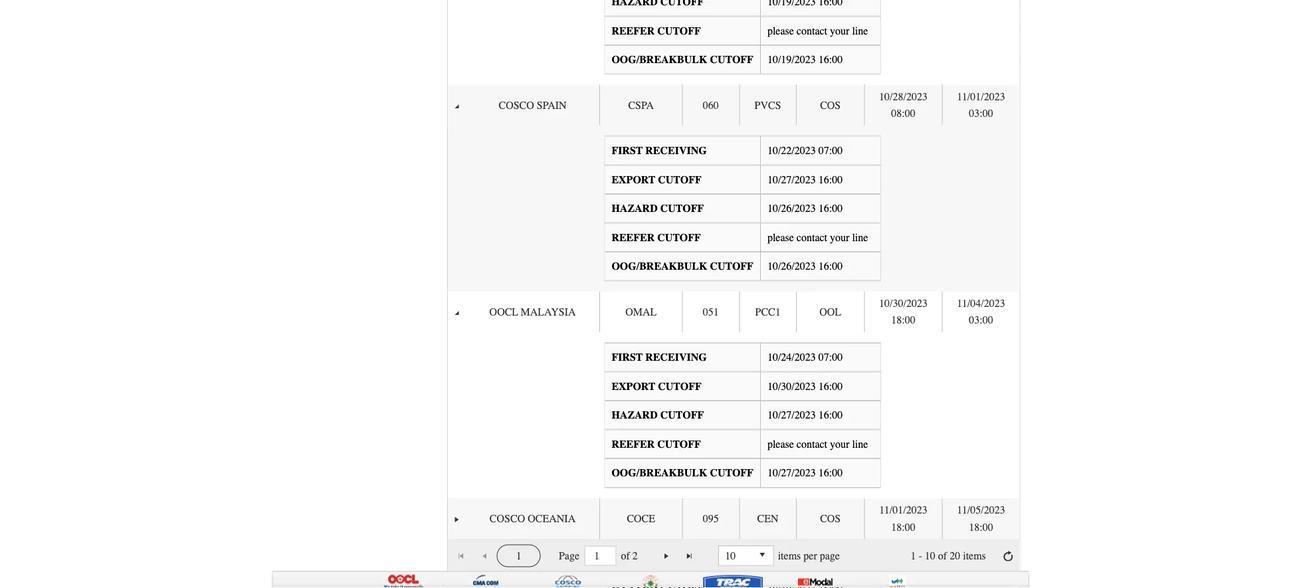 Task type: locate. For each thing, give the bounding box(es) containing it.
1 vertical spatial export cutoff
[[612, 380, 702, 393]]

1 vertical spatial 10/27/2023 16:00
[[768, 409, 843, 422]]

0 vertical spatial cos
[[820, 99, 841, 111]]

3 your from the top
[[830, 438, 850, 451]]

pvcs cell
[[739, 85, 796, 126]]

cos up page
[[820, 513, 841, 525]]

contact
[[797, 25, 827, 37], [797, 232, 827, 244], [797, 438, 827, 451]]

10/27/2023
[[768, 174, 816, 186], [768, 409, 816, 422], [768, 467, 816, 480]]

3 reefer from the top
[[612, 438, 655, 451]]

0 vertical spatial row
[[448, 85, 1020, 126]]

reefer cutoff
[[612, 25, 701, 37], [612, 232, 701, 244], [612, 438, 701, 451]]

pvcs
[[755, 99, 781, 111]]

2 contact from the top
[[797, 232, 827, 244]]

10/26/2023 16:00
[[768, 203, 843, 215], [768, 261, 843, 273]]

10/26/2023 down 10/22/2023
[[768, 203, 816, 215]]

10/27/2023 16:00 up cen
[[768, 467, 843, 480]]

0 vertical spatial 10/30/2023
[[879, 297, 928, 310]]

051
[[703, 306, 719, 318]]

cosco left oceania
[[490, 513, 525, 525]]

1 hazard from the top
[[612, 203, 658, 215]]

your for 10/24/2023 07:00
[[830, 438, 850, 451]]

export
[[612, 174, 656, 186], [612, 380, 656, 393]]

0 vertical spatial reefer
[[612, 25, 655, 37]]

first receiving
[[612, 145, 707, 157], [612, 351, 707, 364]]

10/27/2023 down 10/22/2023
[[768, 174, 816, 186]]

1 vertical spatial receiving
[[645, 351, 707, 364]]

0 vertical spatial contact
[[797, 25, 827, 37]]

10/30/2023 for 18:00
[[879, 297, 928, 310]]

oog/breakbulk for 10/26/2023 16:00
[[612, 261, 707, 273]]

1 vertical spatial reefer cutoff
[[612, 232, 701, 244]]

11/01/2023 03:00 cell
[[942, 85, 1020, 126]]

07:00
[[819, 145, 843, 157], [819, 351, 843, 364]]

2 oog/breakbulk from the top
[[612, 261, 707, 273]]

1 down cosco oceania cell
[[516, 550, 521, 562]]

oog/breakbulk cutoff up 051 cell
[[612, 261, 754, 273]]

1 vertical spatial 07:00
[[819, 351, 843, 364]]

hazard
[[612, 203, 658, 215], [612, 409, 658, 422]]

3 please from the top
[[768, 438, 794, 451]]

1 vertical spatial oog/breakbulk
[[612, 261, 707, 273]]

2 vertical spatial row
[[448, 499, 1020, 539]]

1 horizontal spatial 11/01/2023
[[957, 91, 1005, 103]]

first
[[612, 145, 643, 157], [612, 351, 643, 364]]

oceania
[[528, 513, 576, 525]]

2 vertical spatial oog/breakbulk
[[612, 467, 707, 480]]

1 16:00 from the top
[[819, 54, 843, 66]]

2 vertical spatial your
[[830, 438, 850, 451]]

10/27/2023 down the 10/30/2023 16:00
[[768, 409, 816, 422]]

1 your from the top
[[830, 25, 850, 37]]

10/27/2023 16:00
[[768, 174, 843, 186], [768, 409, 843, 422], [768, 467, 843, 480]]

2 10/27/2023 from the top
[[768, 409, 816, 422]]

2 10/26/2023 16:00 from the top
[[768, 261, 843, 273]]

060 cell
[[682, 85, 739, 126]]

1 first from the top
[[612, 145, 643, 157]]

11/04/2023
[[957, 297, 1005, 310]]

3 contact from the top
[[797, 438, 827, 451]]

03:00 inside 11/01/2023 03:00
[[969, 108, 993, 120]]

1 oog/breakbulk from the top
[[612, 54, 707, 66]]

10/26/2023 16:00 up ool cell
[[768, 261, 843, 273]]

malaysia
[[521, 306, 576, 318]]

1 vertical spatial 10/30/2023
[[768, 380, 816, 393]]

row containing 10/30/2023 18:00
[[448, 292, 1020, 333]]

2 10/27/2023 16:00 from the top
[[768, 409, 843, 422]]

1 03:00 from the top
[[969, 108, 993, 120]]

2 07:00 from the top
[[819, 351, 843, 364]]

1 10/26/2023 16:00 from the top
[[768, 203, 843, 215]]

2 line from the top
[[852, 232, 868, 244]]

1 reefer from the top
[[612, 25, 655, 37]]

03:00
[[969, 108, 993, 120], [969, 315, 993, 327]]

line
[[852, 25, 868, 37], [852, 232, 868, 244], [852, 438, 868, 451]]

1 first receiving from the top
[[612, 145, 707, 157]]

first for 10/24/2023 07:00
[[612, 351, 643, 364]]

0 vertical spatial reefer cutoff
[[612, 25, 701, 37]]

hazard cutoff
[[612, 203, 704, 215], [612, 409, 704, 422]]

omal
[[625, 306, 657, 318]]

11/01/2023 03:00
[[957, 91, 1005, 120]]

2 export from the top
[[612, 380, 656, 393]]

receiving down 060 cell
[[645, 145, 707, 157]]

oog/breakbulk
[[612, 54, 707, 66], [612, 261, 707, 273], [612, 467, 707, 480]]

10/30/2023 16:00
[[768, 380, 843, 393]]

1 vertical spatial cosco
[[490, 513, 525, 525]]

first down omal cell
[[612, 351, 643, 364]]

1 cos cell from the top
[[796, 85, 864, 126]]

2 10/26/2023 from the top
[[768, 261, 816, 273]]

10/26/2023 up pcc1
[[768, 261, 816, 273]]

10/27/2023 16:00 for export cutoff
[[768, 174, 843, 186]]

10/27/2023 16:00 down the 10/30/2023 16:00
[[768, 409, 843, 422]]

oog/breakbulk up coce
[[612, 467, 707, 480]]

16:00
[[819, 54, 843, 66], [819, 174, 843, 186], [819, 203, 843, 215], [819, 261, 843, 273], [819, 380, 843, 393], [819, 409, 843, 422], [819, 467, 843, 480]]

cos for 10/28/2023
[[820, 99, 841, 111]]

2 vertical spatial please
[[768, 438, 794, 451]]

1 oog/breakbulk cutoff from the top
[[612, 54, 754, 66]]

cos cell up page
[[796, 499, 864, 539]]

18:00 inside 11/01/2023 18:00
[[891, 521, 916, 534]]

10 right - at the bottom of page
[[925, 550, 936, 562]]

2 vertical spatial reefer
[[612, 438, 655, 451]]

1 10/27/2023 16:00 from the top
[[768, 174, 843, 186]]

1 07:00 from the top
[[819, 145, 843, 157]]

03:00 inside 11/04/2023 03:00
[[969, 315, 993, 327]]

0 vertical spatial cosco
[[499, 99, 534, 111]]

2 cos cell from the top
[[796, 499, 864, 539]]

3 oog/breakbulk cutoff from the top
[[612, 467, 754, 480]]

10/30/2023
[[879, 297, 928, 310], [768, 380, 816, 393]]

2 vertical spatial reefer cutoff
[[612, 438, 701, 451]]

07:00 for 10/22/2023 07:00
[[819, 145, 843, 157]]

1 horizontal spatial items
[[963, 550, 986, 562]]

0 horizontal spatial of
[[621, 550, 630, 562]]

1 vertical spatial line
[[852, 232, 868, 244]]

oog/breakbulk cutoff up 060 cell
[[612, 54, 754, 66]]

1 cos from the top
[[820, 99, 841, 111]]

please for 10/22/2023
[[768, 232, 794, 244]]

10/28/2023
[[879, 91, 928, 103]]

1 vertical spatial 11/01/2023
[[879, 504, 928, 517]]

please
[[768, 25, 794, 37], [768, 232, 794, 244], [768, 438, 794, 451]]

2 vertical spatial oog/breakbulk cutoff
[[612, 467, 754, 480]]

18:00 inside 10/30/2023 18:00
[[891, 315, 916, 327]]

1 vertical spatial 03:00
[[969, 315, 993, 327]]

11/01/2023 18:00 cell
[[864, 499, 942, 539]]

1 vertical spatial first
[[612, 351, 643, 364]]

0 vertical spatial first receiving
[[612, 145, 707, 157]]

reefer cutoff for 10/22/2023 07:00
[[612, 232, 701, 244]]

1 row from the top
[[448, 85, 1020, 126]]

per
[[804, 550, 817, 562]]

0 vertical spatial line
[[852, 25, 868, 37]]

oocl
[[490, 306, 518, 318]]

0 vertical spatial hazard
[[612, 203, 658, 215]]

3 row from the top
[[448, 499, 1020, 539]]

oog/breakbulk cutoff
[[612, 54, 754, 66], [612, 261, 754, 273], [612, 467, 754, 480]]

1 vertical spatial cos
[[820, 513, 841, 525]]

cspa cell
[[600, 85, 682, 126]]

cosco spain
[[499, 99, 567, 111]]

2 row from the top
[[448, 292, 1020, 333]]

oog/breakbulk cutoff for 10/19/2023 16:00
[[612, 54, 754, 66]]

2 vertical spatial line
[[852, 438, 868, 451]]

0 vertical spatial please
[[768, 25, 794, 37]]

oog/breakbulk for 10/19/2023 16:00
[[612, 54, 707, 66]]

2 first receiving from the top
[[612, 351, 707, 364]]

1 hazard cutoff from the top
[[612, 203, 704, 215]]

ool
[[820, 306, 841, 318]]

4 16:00 from the top
[[819, 261, 843, 273]]

oog/breakbulk up cspa
[[612, 54, 707, 66]]

0 vertical spatial 07:00
[[819, 145, 843, 157]]

1 10/27/2023 from the top
[[768, 174, 816, 186]]

0 vertical spatial 03:00
[[969, 108, 993, 120]]

1 horizontal spatial 10
[[925, 550, 936, 562]]

cosco oceania cell
[[466, 499, 600, 539]]

11/01/2023
[[957, 91, 1005, 103], [879, 504, 928, 517]]

0 vertical spatial 11/01/2023
[[957, 91, 1005, 103]]

11/04/2023 03:00 cell
[[942, 292, 1020, 333]]

0 vertical spatial please contact your line
[[768, 25, 868, 37]]

1 line from the top
[[852, 25, 868, 37]]

11/01/2023 18:00
[[879, 504, 928, 534]]

1 of from the left
[[621, 550, 630, 562]]

10/30/2023 inside "cell"
[[879, 297, 928, 310]]

items right "20"
[[963, 550, 986, 562]]

2 please from the top
[[768, 232, 794, 244]]

1 vertical spatial hazard cutoff
[[612, 409, 704, 422]]

10/26/2023
[[768, 203, 816, 215], [768, 261, 816, 273]]

2 your from the top
[[830, 232, 850, 244]]

of
[[621, 550, 630, 562], [938, 550, 947, 562]]

1 horizontal spatial 1
[[911, 550, 916, 562]]

oog/breakbulk cutoff for 10/26/2023 16:00
[[612, 261, 754, 273]]

10/27/2023 16:00 down "10/22/2023 07:00"
[[768, 174, 843, 186]]

2 first from the top
[[612, 351, 643, 364]]

row group
[[448, 0, 1020, 539]]

first receiving down cspa
[[612, 145, 707, 157]]

07:00 up the 10/30/2023 16:00
[[819, 351, 843, 364]]

1 vertical spatial contact
[[797, 232, 827, 244]]

1 - 10 of 20 items
[[911, 550, 986, 562]]

cos cell
[[796, 85, 864, 126], [796, 499, 864, 539]]

10
[[725, 550, 736, 562], [925, 550, 936, 562]]

0 horizontal spatial items
[[778, 550, 801, 562]]

1 vertical spatial please contact your line
[[768, 232, 868, 244]]

11/04/2023 03:00
[[957, 297, 1005, 327]]

reefer cutoff for 10/24/2023 07:00
[[612, 438, 701, 451]]

0 vertical spatial export
[[612, 174, 656, 186]]

hazard cutoff for 10/27/2023 16:00
[[612, 409, 704, 422]]

1 vertical spatial your
[[830, 232, 850, 244]]

2 reefer cutoff from the top
[[612, 232, 701, 244]]

3 10/27/2023 16:00 from the top
[[768, 467, 843, 480]]

hazard for 10/27/2023 16:00
[[612, 409, 658, 422]]

10/26/2023 16:00 for oog/breakbulk cutoff
[[768, 261, 843, 273]]

1 10 from the left
[[725, 550, 736, 562]]

5 16:00 from the top
[[819, 380, 843, 393]]

cen
[[757, 513, 779, 525]]

0 vertical spatial oog/breakbulk
[[612, 54, 707, 66]]

first receiving down omal
[[612, 351, 707, 364]]

10/22/2023 07:00
[[768, 145, 843, 157]]

2 receiving from the top
[[645, 351, 707, 364]]

2 export cutoff from the top
[[612, 380, 702, 393]]

2 items from the left
[[963, 550, 986, 562]]

2 vertical spatial 10/27/2023
[[768, 467, 816, 480]]

please for 10/24/2023
[[768, 438, 794, 451]]

1 vertical spatial oog/breakbulk cutoff
[[612, 261, 754, 273]]

0 horizontal spatial 11/01/2023
[[879, 504, 928, 517]]

0 horizontal spatial 10
[[725, 550, 736, 562]]

pcc1
[[755, 306, 781, 318]]

oocl malaysia
[[490, 306, 576, 318]]

tree grid
[[448, 0, 1020, 539]]

3 oog/breakbulk from the top
[[612, 467, 707, 480]]

10 right the go to the last page icon on the right of the page
[[725, 550, 736, 562]]

10/27/2023 16:00 for hazard cutoff
[[768, 409, 843, 422]]

reefer
[[612, 25, 655, 37], [612, 232, 655, 244], [612, 438, 655, 451]]

1 vertical spatial 10/26/2023
[[768, 261, 816, 273]]

10/19/2023
[[768, 54, 816, 66]]

0 vertical spatial 10/27/2023 16:00
[[768, 174, 843, 186]]

2 reefer from the top
[[612, 232, 655, 244]]

20
[[950, 550, 960, 562]]

export for 10/30/2023 16:00
[[612, 380, 656, 393]]

11/05/2023 18:00
[[957, 504, 1005, 534]]

3 line from the top
[[852, 438, 868, 451]]

1 vertical spatial 10/26/2023 16:00
[[768, 261, 843, 273]]

export cutoff
[[612, 174, 702, 186], [612, 380, 702, 393]]

oog/breakbulk up omal
[[612, 261, 707, 273]]

10/30/2023 18:00 cell
[[864, 292, 942, 333]]

11/05/2023 18:00 cell
[[942, 499, 1020, 539]]

2 hazard from the top
[[612, 409, 658, 422]]

cos down '10/19/2023 16:00'
[[820, 99, 841, 111]]

2 of from the left
[[938, 550, 947, 562]]

18:00
[[891, 315, 916, 327], [891, 521, 916, 534], [969, 521, 993, 534]]

your
[[830, 25, 850, 37], [830, 232, 850, 244], [830, 438, 850, 451]]

10/26/2023 16:00 for hazard cutoff
[[768, 203, 843, 215]]

1 left - at the bottom of page
[[911, 550, 916, 562]]

cutoff
[[657, 25, 701, 37], [710, 54, 754, 66], [658, 174, 702, 186], [660, 203, 704, 215], [657, 232, 701, 244], [710, 261, 754, 273], [658, 380, 702, 393], [660, 409, 704, 422], [657, 438, 701, 451], [710, 467, 754, 480]]

3 reefer cutoff from the top
[[612, 438, 701, 451]]

0 vertical spatial receiving
[[645, 145, 707, 157]]

go to the next page image
[[661, 551, 672, 561]]

please contact your line
[[768, 25, 868, 37], [768, 232, 868, 244], [768, 438, 868, 451]]

18:00 for 11/01/2023 18:00
[[891, 521, 916, 534]]

0 horizontal spatial 10/30/2023
[[768, 380, 816, 393]]

2 oog/breakbulk cutoff from the top
[[612, 261, 754, 273]]

cen cell
[[739, 499, 796, 539]]

cosco left spain
[[499, 99, 534, 111]]

cosco
[[499, 99, 534, 111], [490, 513, 525, 525]]

2 03:00 from the top
[[969, 315, 993, 327]]

1 vertical spatial 10/27/2023
[[768, 409, 816, 422]]

2 hazard cutoff from the top
[[612, 409, 704, 422]]

oog/breakbulk cutoff for 10/27/2023 16:00
[[612, 467, 754, 480]]

0 vertical spatial 10/26/2023 16:00
[[768, 203, 843, 215]]

1 horizontal spatial of
[[938, 550, 947, 562]]

0 vertical spatial 10/26/2023
[[768, 203, 816, 215]]

1 for 1 - 10 of 20 items
[[911, 550, 916, 562]]

1 vertical spatial export
[[612, 380, 656, 393]]

2 please contact your line from the top
[[768, 232, 868, 244]]

0 vertical spatial oog/breakbulk cutoff
[[612, 54, 754, 66]]

0 vertical spatial first
[[612, 145, 643, 157]]

row
[[448, 85, 1020, 126], [448, 292, 1020, 333], [448, 499, 1020, 539]]

10/26/2023 16:00 down "10/22/2023 07:00"
[[768, 203, 843, 215]]

0 vertical spatial your
[[830, 25, 850, 37]]

03:00 for 11/04/2023 03:00
[[969, 315, 993, 327]]

1 vertical spatial row
[[448, 292, 1020, 333]]

3 please contact your line from the top
[[768, 438, 868, 451]]

of left "20"
[[938, 550, 947, 562]]

1 vertical spatial hazard
[[612, 409, 658, 422]]

cos cell up "10/22/2023 07:00"
[[796, 85, 864, 126]]

receiving for 10/24/2023 07:00
[[645, 351, 707, 364]]

items
[[778, 550, 801, 562], [963, 550, 986, 562]]

0 vertical spatial 10/27/2023
[[768, 174, 816, 186]]

cos
[[820, 99, 841, 111], [820, 513, 841, 525]]

1 vertical spatial first receiving
[[612, 351, 707, 364]]

0 vertical spatial export cutoff
[[612, 174, 702, 186]]

2 vertical spatial contact
[[797, 438, 827, 451]]

0 vertical spatial hazard cutoff
[[612, 203, 704, 215]]

1 vertical spatial please
[[768, 232, 794, 244]]

oog/breakbulk cutoff up 095 cell
[[612, 467, 754, 480]]

receiving down 051 cell
[[645, 351, 707, 364]]

receiving
[[645, 145, 707, 157], [645, 351, 707, 364]]

1
[[516, 550, 521, 562], [911, 550, 916, 562]]

18:00 inside 11/05/2023 18:00
[[969, 521, 993, 534]]

1 horizontal spatial 10/30/2023
[[879, 297, 928, 310]]

0 vertical spatial cos cell
[[796, 85, 864, 126]]

coce cell
[[600, 499, 682, 539]]

10/26/2023 for hazard cutoff
[[768, 203, 816, 215]]

1 vertical spatial cos cell
[[796, 499, 864, 539]]

2 1 from the left
[[911, 550, 916, 562]]

2
[[633, 550, 638, 562]]

of left 2
[[621, 550, 630, 562]]

11/01/2023 for 18:00
[[879, 504, 928, 517]]

1 1 from the left
[[516, 550, 521, 562]]

1 10/26/2023 from the top
[[768, 203, 816, 215]]

items left per
[[778, 550, 801, 562]]

1 please contact your line from the top
[[768, 25, 868, 37]]

08:00
[[891, 108, 916, 120]]

0 horizontal spatial 1
[[516, 550, 521, 562]]

2 cos from the top
[[820, 513, 841, 525]]

omal cell
[[600, 292, 682, 333]]

2 vertical spatial 10/27/2023 16:00
[[768, 467, 843, 480]]

10/27/2023 up cen
[[768, 467, 816, 480]]

1 receiving from the top
[[645, 145, 707, 157]]

3 10/27/2023 from the top
[[768, 467, 816, 480]]

first down the cspa cell
[[612, 145, 643, 157]]

07:00 right 10/22/2023
[[819, 145, 843, 157]]

1 export cutoff from the top
[[612, 174, 702, 186]]

2 vertical spatial please contact your line
[[768, 438, 868, 451]]

1 export from the top
[[612, 174, 656, 186]]

1 vertical spatial reefer
[[612, 232, 655, 244]]

receiving for 10/22/2023 07:00
[[645, 145, 707, 157]]



Task type: describe. For each thing, give the bounding box(es) containing it.
coce
[[627, 513, 655, 525]]

cosco oceania
[[490, 513, 576, 525]]

2 16:00 from the top
[[819, 174, 843, 186]]

spain
[[537, 99, 567, 111]]

-
[[919, 550, 922, 562]]

1 please from the top
[[768, 25, 794, 37]]

go to the last page image
[[684, 551, 695, 561]]

row containing 10/28/2023 08:00
[[448, 85, 1020, 126]]

1 items from the left
[[778, 550, 801, 562]]

10/27/2023 for hazard cutoff
[[768, 409, 816, 422]]

10/27/2023 for oog/breakbulk cutoff
[[768, 467, 816, 480]]

6 16:00 from the top
[[819, 409, 843, 422]]

060
[[703, 99, 719, 111]]

cos cell for 10/28/2023
[[796, 85, 864, 126]]

please contact your line for 10/24/2023
[[768, 438, 868, 451]]

10/28/2023 08:00 cell
[[864, 85, 942, 126]]

10/26/2023 for oog/breakbulk cutoff
[[768, 261, 816, 273]]

reefer for 10/24/2023
[[612, 438, 655, 451]]

contact for 10/22/2023
[[797, 232, 827, 244]]

1 for 1
[[516, 550, 521, 562]]

1 reefer cutoff from the top
[[612, 25, 701, 37]]

export for 10/27/2023 16:00
[[612, 174, 656, 186]]

03:00 for 11/01/2023 03:00
[[969, 108, 993, 120]]

please contact your line for 10/22/2023
[[768, 232, 868, 244]]

7 16:00 from the top
[[819, 467, 843, 480]]

051 cell
[[682, 292, 739, 333]]

your for 10/22/2023 07:00
[[830, 232, 850, 244]]

first receiving for 10/24/2023 07:00
[[612, 351, 707, 364]]

page
[[820, 550, 840, 562]]

line for 10/24/2023 07:00
[[852, 438, 868, 451]]

cosco for cosco oceania
[[490, 513, 525, 525]]

095 cell
[[682, 499, 739, 539]]

row containing 11/01/2023 18:00
[[448, 499, 1020, 539]]

1 field
[[584, 546, 616, 566]]

18:00 for 11/05/2023 18:00
[[969, 521, 993, 534]]

oog/breakbulk for 10/27/2023 16:00
[[612, 467, 707, 480]]

11/01/2023 for 03:00
[[957, 91, 1005, 103]]

page
[[559, 550, 580, 562]]

10/22/2023
[[768, 145, 816, 157]]

cspa
[[628, 99, 654, 111]]

first for 10/22/2023 07:00
[[612, 145, 643, 157]]

18:00 for 10/30/2023 18:00
[[891, 315, 916, 327]]

095
[[703, 513, 719, 525]]

row group containing reefer cutoff
[[448, 0, 1020, 539]]

line for 10/22/2023 07:00
[[852, 232, 868, 244]]

export cutoff for 10/30/2023 16:00
[[612, 380, 702, 393]]

export cutoff for 10/27/2023 16:00
[[612, 174, 702, 186]]

10/30/2023 18:00
[[879, 297, 928, 327]]

07:00 for 10/24/2023 07:00
[[819, 351, 843, 364]]

10/24/2023
[[768, 351, 816, 364]]

first receiving for 10/22/2023 07:00
[[612, 145, 707, 157]]

3 16:00 from the top
[[819, 203, 843, 215]]

cosco for cosco spain
[[499, 99, 534, 111]]

hazard cutoff for 10/26/2023 16:00
[[612, 203, 704, 215]]

10/27/2023 16:00 for oog/breakbulk cutoff
[[768, 467, 843, 480]]

refresh image
[[1003, 551, 1014, 561]]

2 10 from the left
[[925, 550, 936, 562]]

items per page
[[778, 550, 840, 562]]

reefer for 10/22/2023
[[612, 232, 655, 244]]

1 contact from the top
[[797, 25, 827, 37]]

oocl malaysia cell
[[466, 292, 600, 333]]

11/05/2023
[[957, 504, 1005, 517]]

cos cell for 11/01/2023
[[796, 499, 864, 539]]

contact for 10/24/2023
[[797, 438, 827, 451]]

of 2
[[621, 550, 638, 562]]

ool cell
[[796, 292, 864, 333]]

cosco spain cell
[[466, 85, 600, 126]]

hazard for 10/26/2023 16:00
[[612, 203, 658, 215]]

10/24/2023 07:00
[[768, 351, 843, 364]]

10/28/2023 08:00
[[879, 91, 928, 120]]

pcc1 cell
[[739, 292, 796, 333]]

tree grid containing reefer cutoff
[[448, 0, 1020, 539]]

cos for 11/01/2023
[[820, 513, 841, 525]]

10/19/2023 16:00
[[768, 54, 843, 66]]

10/30/2023 for 16:00
[[768, 380, 816, 393]]

10/27/2023 for export cutoff
[[768, 174, 816, 186]]



Task type: vqa. For each thing, say whether or not it's contained in the screenshot.


